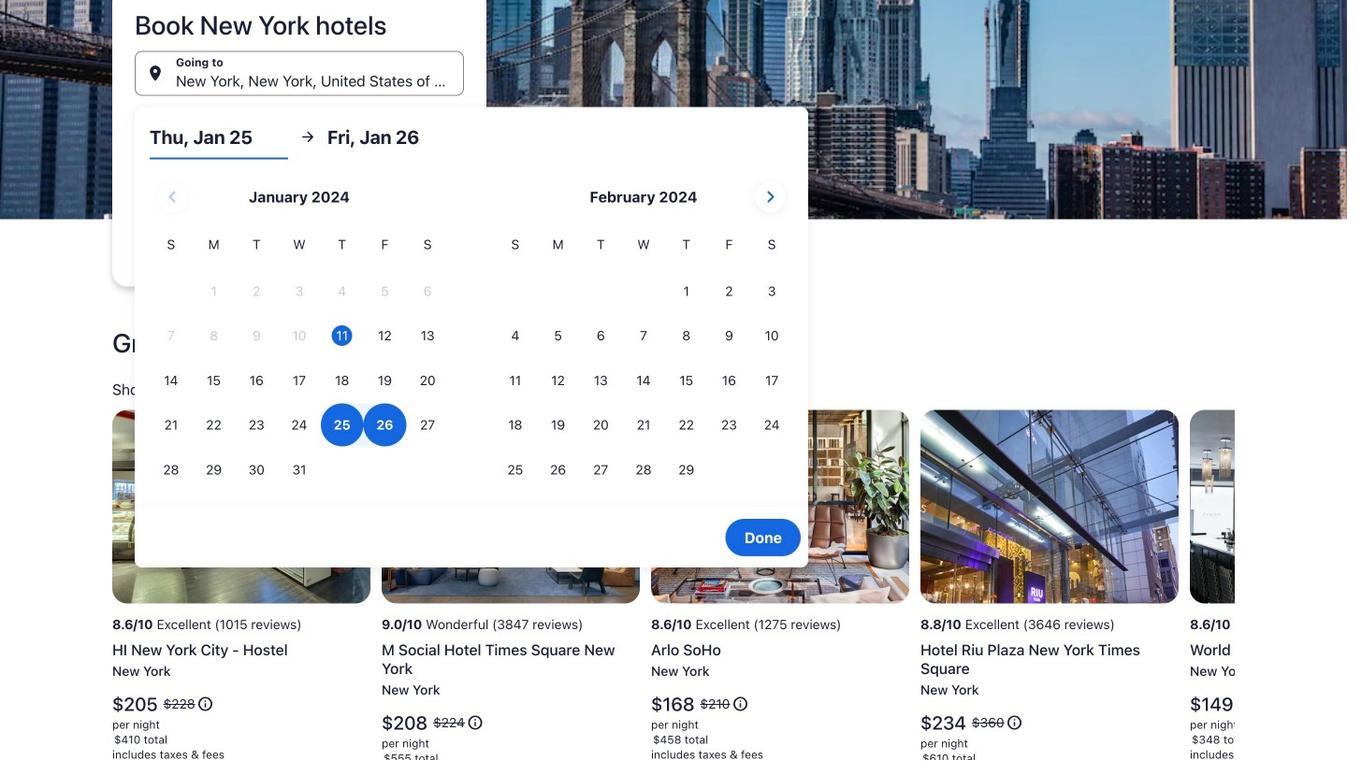Task type: describe. For each thing, give the bounding box(es) containing it.
january 2024 element
[[150, 234, 449, 493]]

small image for the cafe image
[[197, 696, 214, 713]]

new york, new york, united states of america image
[[0, 0, 1347, 219]]

directional image
[[299, 129, 316, 145]]

today element
[[332, 326, 352, 346]]

february 2024 element
[[494, 234, 793, 493]]

application inside wizard region
[[150, 174, 793, 493]]

previous image
[[101, 627, 124, 649]]

next image
[[1224, 627, 1246, 649]]

cafe image
[[112, 410, 371, 604]]

small image for front of property image
[[1006, 715, 1023, 732]]



Task type: locate. For each thing, give the bounding box(es) containing it.
living area image
[[382, 410, 640, 604]]

previous month image
[[161, 186, 184, 208]]

wizard region
[[0, 0, 1347, 568]]

small image
[[197, 696, 214, 713], [732, 696, 749, 713], [467, 715, 484, 732], [1006, 715, 1023, 732]]

front of property image
[[921, 410, 1179, 604]]

lobby sitting area image
[[651, 410, 909, 604]]

restaurant image
[[1190, 410, 1347, 604]]

next month image
[[759, 186, 782, 208]]

small image for living area image
[[467, 715, 484, 732]]

application
[[150, 174, 793, 493]]



Task type: vqa. For each thing, say whether or not it's contained in the screenshot.
Night
no



